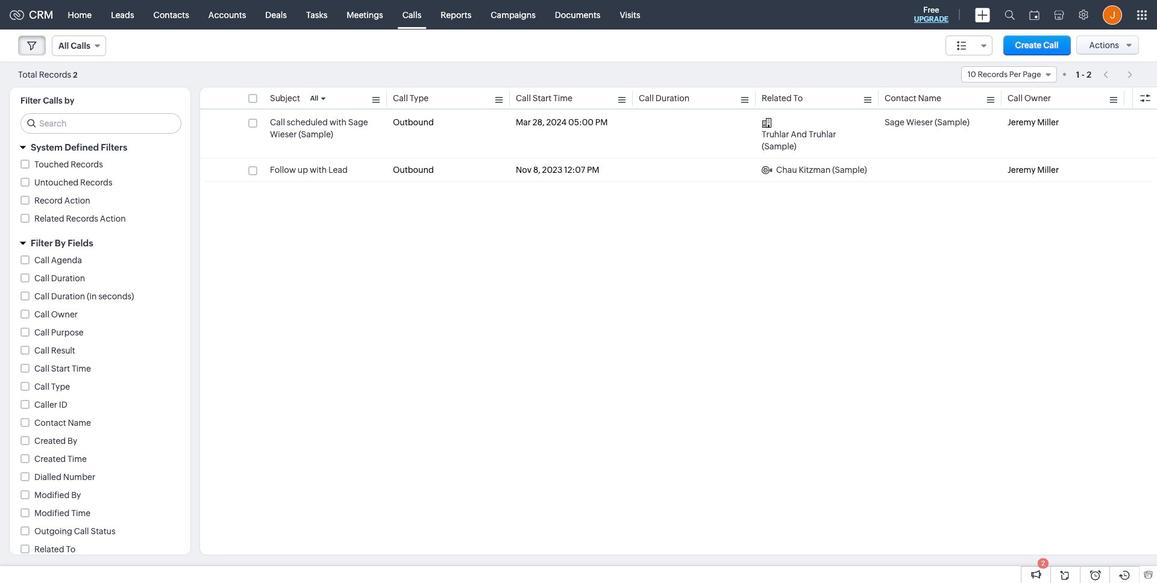 Task type: describe. For each thing, give the bounding box(es) containing it.
create menu element
[[968, 0, 998, 29]]

logo image
[[10, 10, 24, 20]]

none field size
[[946, 36, 993, 55]]

search element
[[998, 0, 1023, 30]]

search image
[[1005, 10, 1015, 20]]

calendar image
[[1030, 10, 1040, 20]]

Search text field
[[21, 114, 181, 133]]

create menu image
[[976, 8, 991, 22]]



Task type: locate. For each thing, give the bounding box(es) containing it.
profile image
[[1103, 5, 1123, 24]]

size image
[[957, 40, 967, 51]]

None field
[[52, 36, 106, 56], [946, 36, 993, 55], [961, 66, 1057, 83], [52, 36, 106, 56], [961, 66, 1057, 83]]

row group
[[200, 111, 1157, 182]]

navigation
[[1098, 66, 1140, 83]]

profile element
[[1096, 0, 1130, 29]]



Task type: vqa. For each thing, say whether or not it's contained in the screenshot.
field
yes



